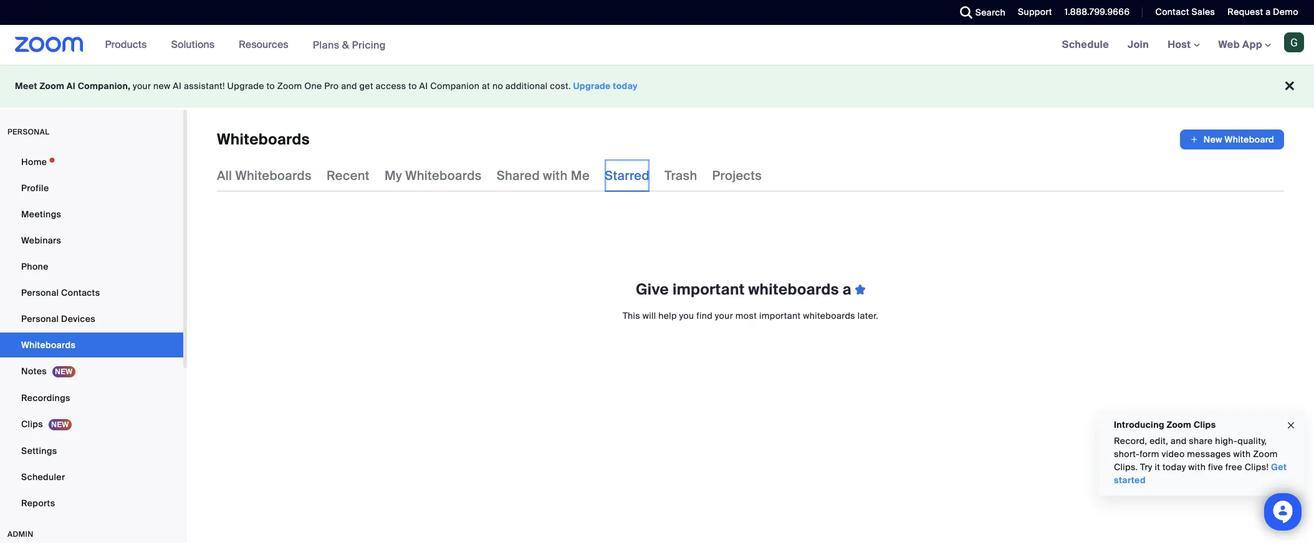 Task type: vqa. For each thing, say whether or not it's contained in the screenshot.
your
yes



Task type: locate. For each thing, give the bounding box(es) containing it.
personal
[[21, 288, 59, 299], [21, 314, 59, 325]]

started
[[1115, 475, 1146, 486]]

to down resources dropdown button
[[267, 80, 275, 92]]

add image
[[1191, 133, 1199, 146]]

1 horizontal spatial with
[[1189, 462, 1206, 473]]

1 personal from the top
[[21, 288, 59, 299]]

will
[[643, 311, 656, 322]]

your left new
[[133, 80, 151, 92]]

ai left companion
[[420, 80, 428, 92]]

0 horizontal spatial and
[[341, 80, 357, 92]]

1 horizontal spatial to
[[409, 80, 417, 92]]

with down messages
[[1189, 462, 1206, 473]]

personal down phone
[[21, 288, 59, 299]]

whiteboards down 'personal devices' at the bottom left of page
[[21, 340, 76, 351]]

1 vertical spatial a
[[843, 280, 852, 299]]

search
[[976, 7, 1006, 18]]

upgrade down the product information "navigation"
[[227, 80, 264, 92]]

access
[[376, 80, 406, 92]]

ai right new
[[173, 80, 182, 92]]

1 horizontal spatial ai
[[173, 80, 182, 92]]

zoom right meet
[[40, 80, 64, 92]]

close image
[[1287, 419, 1297, 433]]

2 vertical spatial with
[[1189, 462, 1206, 473]]

all
[[217, 168, 232, 184]]

0 horizontal spatial ai
[[67, 80, 76, 92]]

recent
[[327, 168, 370, 184]]

and up 'video'
[[1171, 436, 1187, 447]]

0 horizontal spatial clips
[[21, 419, 43, 430]]

my
[[385, 168, 402, 184]]

today inside meet zoom ai companion, footer
[[613, 80, 638, 92]]

0 vertical spatial and
[[341, 80, 357, 92]]

get started
[[1115, 462, 1288, 486]]

whiteboards
[[749, 280, 839, 299], [803, 311, 856, 322]]

request a demo
[[1228, 6, 1299, 17]]

whiteboards link
[[0, 333, 183, 358]]

ai left companion,
[[67, 80, 76, 92]]

3 ai from the left
[[420, 80, 428, 92]]

1 horizontal spatial and
[[1171, 436, 1187, 447]]

find
[[697, 311, 713, 322]]

2 personal from the top
[[21, 314, 59, 325]]

scheduler link
[[0, 465, 183, 490]]

contact
[[1156, 6, 1190, 17]]

settings
[[21, 446, 57, 457]]

clips link
[[0, 412, 183, 438]]

me
[[571, 168, 590, 184]]

contact sales
[[1156, 6, 1216, 17]]

0 vertical spatial with
[[543, 168, 568, 184]]

clips up share
[[1194, 420, 1217, 431]]

0 horizontal spatial with
[[543, 168, 568, 184]]

support
[[1019, 6, 1053, 17]]

a
[[1266, 6, 1271, 17], [843, 280, 852, 299]]

banner containing products
[[0, 25, 1315, 65]]

products
[[105, 38, 147, 51]]

solutions
[[171, 38, 215, 51]]

1 vertical spatial and
[[1171, 436, 1187, 447]]

1 horizontal spatial your
[[715, 311, 734, 322]]

with left me
[[543, 168, 568, 184]]

request
[[1228, 6, 1264, 17]]

your
[[133, 80, 151, 92], [715, 311, 734, 322]]

edit,
[[1150, 436, 1169, 447]]

with up the free
[[1234, 449, 1251, 460]]

home
[[21, 157, 47, 168]]

upgrade right cost.
[[574, 80, 611, 92]]

2 upgrade from the left
[[574, 80, 611, 92]]

personal down personal contacts
[[21, 314, 59, 325]]

1 upgrade from the left
[[227, 80, 264, 92]]

personal menu menu
[[0, 150, 183, 518]]

0 horizontal spatial a
[[843, 280, 852, 299]]

and inside 'record, edit, and share high-quality, short-form video messages with zoom clips. try it today with five free clips!'
[[1171, 436, 1187, 447]]

your inside meet zoom ai companion, footer
[[133, 80, 151, 92]]

1 horizontal spatial today
[[1163, 462, 1187, 473]]

with
[[543, 168, 568, 184], [1234, 449, 1251, 460], [1189, 462, 1206, 473]]

zoom up clips!
[[1254, 449, 1278, 460]]

with inside tabs of all whiteboard page tab list
[[543, 168, 568, 184]]

and left the get
[[341, 80, 357, 92]]

1 to from the left
[[267, 80, 275, 92]]

this
[[623, 311, 641, 322]]

whiteboards inside whiteboards application
[[217, 130, 310, 149]]

0 horizontal spatial today
[[613, 80, 638, 92]]

scheduler
[[21, 472, 65, 483]]

five
[[1209, 462, 1224, 473]]

0 vertical spatial important
[[673, 280, 745, 299]]

whiteboards up the "all whiteboards"
[[217, 130, 310, 149]]

profile picture image
[[1285, 32, 1305, 52]]

meet zoom ai companion, footer
[[0, 65, 1315, 108]]

0 vertical spatial today
[[613, 80, 638, 92]]

1 vertical spatial your
[[715, 311, 734, 322]]

support link
[[1009, 0, 1056, 25], [1019, 6, 1053, 17]]

1 vertical spatial personal
[[21, 314, 59, 325]]

clips up settings
[[21, 419, 43, 430]]

host button
[[1168, 38, 1200, 51]]

high-
[[1216, 436, 1238, 447]]

1 horizontal spatial upgrade
[[574, 80, 611, 92]]

meet
[[15, 80, 37, 92]]

0 vertical spatial personal
[[21, 288, 59, 299]]

today
[[613, 80, 638, 92], [1163, 462, 1187, 473]]

meetings link
[[0, 202, 183, 227]]

&
[[342, 38, 349, 51]]

1 horizontal spatial important
[[760, 311, 801, 322]]

1 horizontal spatial a
[[1266, 6, 1271, 17]]

whiteboards right my
[[405, 168, 482, 184]]

clips!
[[1245, 462, 1269, 473]]

contact sales link
[[1147, 0, 1219, 25], [1156, 6, 1216, 17]]

important up find
[[673, 280, 745, 299]]

zoom
[[40, 80, 64, 92], [277, 80, 302, 92], [1167, 420, 1192, 431], [1254, 449, 1278, 460]]

and
[[341, 80, 357, 92], [1171, 436, 1187, 447]]

0 horizontal spatial your
[[133, 80, 151, 92]]

quality,
[[1238, 436, 1268, 447]]

solutions button
[[171, 25, 220, 65]]

tabs of all whiteboard page tab list
[[217, 160, 762, 192]]

meetings
[[21, 209, 61, 220]]

0 horizontal spatial to
[[267, 80, 275, 92]]

companion,
[[78, 80, 131, 92]]

upgrade
[[227, 80, 264, 92], [574, 80, 611, 92]]

profile
[[21, 183, 49, 194]]

shared with me
[[497, 168, 590, 184]]

0 vertical spatial your
[[133, 80, 151, 92]]

share
[[1190, 436, 1213, 447]]

your right find
[[715, 311, 734, 322]]

important right the most
[[760, 311, 801, 322]]

whiteboards
[[217, 130, 310, 149], [235, 168, 312, 184], [405, 168, 482, 184], [21, 340, 76, 351]]

0 vertical spatial a
[[1266, 6, 1271, 17]]

whiteboards up the this will help you find your most important whiteboards later.
[[749, 280, 839, 299]]

2 horizontal spatial with
[[1234, 449, 1251, 460]]

banner
[[0, 25, 1315, 65]]

2 horizontal spatial ai
[[420, 80, 428, 92]]

contacts
[[61, 288, 100, 299]]

0 horizontal spatial upgrade
[[227, 80, 264, 92]]

1 vertical spatial today
[[1163, 462, 1187, 473]]

assistant!
[[184, 80, 225, 92]]

this will help you find your most important whiteboards later.
[[623, 311, 879, 322]]

give
[[636, 280, 669, 299]]

help
[[659, 311, 677, 322]]

personal
[[7, 127, 50, 137]]

to right access
[[409, 80, 417, 92]]

whiteboards left 'later.'
[[803, 311, 856, 322]]

plans & pricing link
[[313, 38, 386, 51], [313, 38, 386, 51]]

webinars link
[[0, 228, 183, 253]]



Task type: describe. For each thing, give the bounding box(es) containing it.
new whiteboard
[[1204, 134, 1275, 145]]

web
[[1219, 38, 1241, 51]]

personal for personal devices
[[21, 314, 59, 325]]

form
[[1140, 449, 1160, 460]]

sales
[[1192, 6, 1216, 17]]

messages
[[1188, 449, 1232, 460]]

meetings navigation
[[1053, 25, 1315, 65]]

clips inside personal menu menu
[[21, 419, 43, 430]]

resources
[[239, 38, 289, 51]]

join link
[[1119, 25, 1159, 65]]

pro
[[325, 80, 339, 92]]

app
[[1243, 38, 1263, 51]]

2 to from the left
[[409, 80, 417, 92]]

new whiteboard button
[[1181, 130, 1285, 150]]

clips.
[[1115, 462, 1138, 473]]

introducing zoom clips
[[1115, 420, 1217, 431]]

reports link
[[0, 491, 183, 516]]

profile link
[[0, 176, 183, 201]]

2 ai from the left
[[173, 80, 182, 92]]

it
[[1155, 462, 1161, 473]]

personal devices
[[21, 314, 95, 325]]

plans & pricing
[[313, 38, 386, 51]]

companion
[[431, 80, 480, 92]]

new
[[153, 80, 171, 92]]

you
[[680, 311, 694, 322]]

1 vertical spatial important
[[760, 311, 801, 322]]

zoom inside 'record, edit, and share high-quality, short-form video messages with zoom clips. try it today with five free clips!'
[[1254, 449, 1278, 460]]

devices
[[61, 314, 95, 325]]

product information navigation
[[96, 25, 395, 65]]

web app button
[[1219, 38, 1272, 51]]

join
[[1128, 38, 1150, 51]]

schedule link
[[1053, 25, 1119, 65]]

starred
[[605, 168, 650, 184]]

notes link
[[0, 359, 183, 385]]

notes
[[21, 366, 47, 377]]

0 horizontal spatial important
[[673, 280, 745, 299]]

phone
[[21, 261, 48, 273]]

whiteboards inside the whiteboards link
[[21, 340, 76, 351]]

recordings link
[[0, 386, 183, 411]]

personal contacts link
[[0, 281, 183, 306]]

phone link
[[0, 254, 183, 279]]

new
[[1204, 134, 1223, 145]]

record,
[[1115, 436, 1148, 447]]

whiteboards right all
[[235, 168, 312, 184]]

no
[[493, 80, 503, 92]]

short-
[[1115, 449, 1140, 460]]

zoom up 'edit,'
[[1167, 420, 1192, 431]]

schedule
[[1063, 38, 1110, 51]]

1 horizontal spatial clips
[[1194, 420, 1217, 431]]

give important whiteboards a
[[636, 280, 856, 299]]

my whiteboards
[[385, 168, 482, 184]]

1 vertical spatial whiteboards
[[803, 311, 856, 322]]

reports
[[21, 498, 55, 510]]

additional
[[506, 80, 548, 92]]

whiteboard
[[1225, 134, 1275, 145]]

host
[[1168, 38, 1194, 51]]

1 vertical spatial with
[[1234, 449, 1251, 460]]

get
[[1272, 462, 1288, 473]]

0 vertical spatial whiteboards
[[749, 280, 839, 299]]

free
[[1226, 462, 1243, 473]]

whiteboards application
[[217, 130, 1285, 150]]

products button
[[105, 25, 152, 65]]

admin
[[7, 530, 34, 540]]

one
[[304, 80, 322, 92]]

and inside meet zoom ai companion, footer
[[341, 80, 357, 92]]

shared
[[497, 168, 540, 184]]

personal devices link
[[0, 307, 183, 332]]

most
[[736, 311, 757, 322]]

demo
[[1274, 6, 1299, 17]]

today inside 'record, edit, and share high-quality, short-form video messages with zoom clips. try it today with five free clips!'
[[1163, 462, 1187, 473]]

pricing
[[352, 38, 386, 51]]

projects
[[713, 168, 762, 184]]

recordings
[[21, 393, 70, 404]]

home link
[[0, 150, 183, 175]]

upgrade today link
[[574, 80, 638, 92]]

cost.
[[550, 80, 571, 92]]

webinars
[[21, 235, 61, 246]]

settings link
[[0, 439, 183, 464]]

at
[[482, 80, 490, 92]]

get
[[360, 80, 374, 92]]

get started link
[[1115, 462, 1288, 486]]

resources button
[[239, 25, 294, 65]]

zoom logo image
[[15, 37, 83, 52]]

try
[[1141, 462, 1153, 473]]

trash
[[665, 168, 698, 184]]

search button
[[951, 0, 1009, 25]]

plans
[[313, 38, 340, 51]]

web app
[[1219, 38, 1263, 51]]

zoom left one at the top left
[[277, 80, 302, 92]]

introducing
[[1115, 420, 1165, 431]]

1 ai from the left
[[67, 80, 76, 92]]

personal for personal contacts
[[21, 288, 59, 299]]



